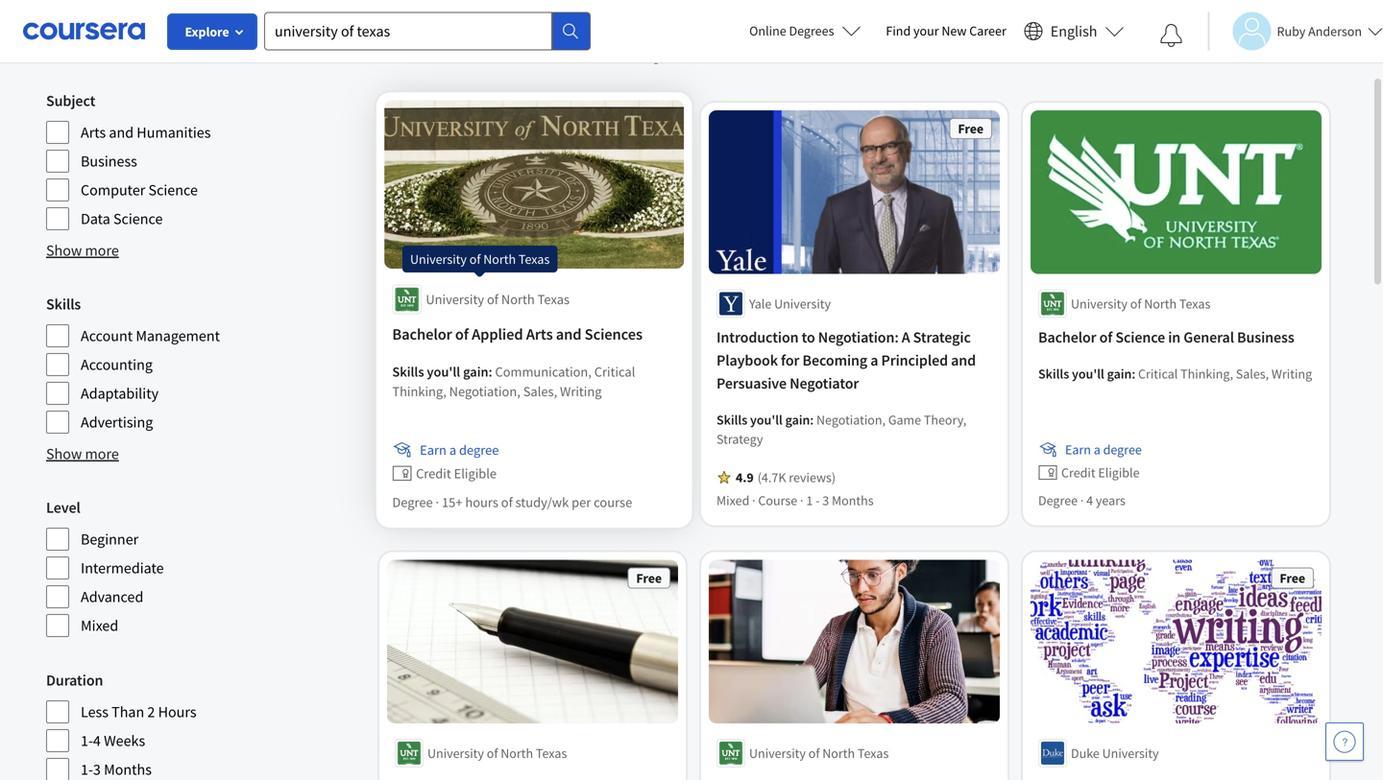 Task type: locate. For each thing, give the bounding box(es) containing it.
you'll down bachelor of science in general business
[[1072, 365, 1104, 383]]

0 horizontal spatial credit
[[416, 465, 451, 483]]

years
[[1096, 492, 1126, 509]]

mixed down 'advanced'
[[81, 617, 118, 636]]

0 vertical spatial for
[[501, 32, 534, 66]]

you'll up strategy
[[750, 412, 783, 429]]

1 horizontal spatial 3
[[822, 492, 829, 509]]

1 earn a degree from the left
[[420, 441, 499, 459]]

eligible up the hours
[[454, 465, 497, 483]]

skills you'll gain :
[[392, 363, 495, 381], [717, 412, 816, 429]]

skills
[[46, 295, 81, 314], [392, 363, 424, 381], [1038, 365, 1069, 383], [717, 412, 747, 429]]

1 horizontal spatial bachelor
[[1038, 328, 1096, 347]]

advanced
[[81, 588, 143, 607]]

4.9
[[736, 469, 754, 486]]

1 horizontal spatial mixed
[[717, 492, 750, 509]]

0 horizontal spatial a
[[449, 441, 456, 459]]

0 horizontal spatial sales,
[[523, 383, 557, 401]]

skills you'll gain : up strategy
[[717, 412, 816, 429]]

0 horizontal spatial critical
[[594, 363, 635, 381]]

course
[[594, 494, 632, 511]]

business up computer
[[81, 152, 137, 171]]

duke university
[[1071, 745, 1159, 763]]

degree left 15+
[[392, 494, 433, 511]]

1 horizontal spatial degree
[[1103, 441, 1142, 459]]

bachelor of applied arts and sciences
[[392, 324, 643, 344]]

0 vertical spatial arts
[[81, 123, 106, 142]]

·
[[752, 492, 756, 509], [800, 492, 803, 509], [1080, 492, 1084, 509], [436, 494, 439, 511]]

show down data
[[46, 241, 82, 260]]

hours
[[158, 703, 196, 722]]

gain for bachelor of applied arts and sciences
[[463, 363, 489, 381]]

sales,
[[1236, 365, 1269, 383], [523, 383, 557, 401]]

1 horizontal spatial arts
[[526, 324, 553, 344]]

gain
[[463, 363, 489, 381], [1107, 365, 1132, 383], [785, 412, 810, 429]]

negotiation, inside the communication, critical thinking, negotiation, sales, writing
[[449, 383, 520, 401]]

2 1- from the top
[[81, 761, 93, 780]]

1- down 1-4 weeks
[[81, 761, 93, 780]]

arts down subject
[[81, 123, 106, 142]]

thinking,
[[1181, 365, 1233, 383], [392, 383, 446, 401]]

1 vertical spatial 1-
[[81, 761, 93, 780]]

2 horizontal spatial free
[[1280, 570, 1305, 587]]

reviews)
[[789, 469, 836, 486]]

0 horizontal spatial by
[[93, 33, 113, 57]]

business right general
[[1237, 328, 1294, 347]]

and left 'sciences'
[[556, 324, 582, 344]]

online degrees button
[[734, 10, 876, 52]]

1 1- from the top
[[81, 732, 93, 751]]

months
[[832, 492, 874, 509], [104, 761, 152, 780]]

0 horizontal spatial bachelor
[[392, 324, 452, 344]]

university
[[426, 291, 484, 309], [774, 295, 831, 313], [1071, 295, 1128, 313], [427, 745, 484, 763], [749, 745, 806, 763], [1102, 745, 1159, 763]]

show more button
[[46, 239, 119, 262], [46, 443, 119, 466]]

0 horizontal spatial months
[[104, 761, 152, 780]]

2 vertical spatial science
[[1115, 328, 1165, 347]]

1 vertical spatial months
[[104, 761, 152, 780]]

months down weeks on the left of the page
[[104, 761, 152, 780]]

beginner
[[81, 530, 138, 549]]

· left the course
[[752, 492, 756, 509]]

critical down bachelor of science in general business
[[1138, 365, 1178, 383]]

0 horizontal spatial for
[[501, 32, 534, 66]]

earn for applied
[[420, 441, 447, 459]]

earn a degree up 15+
[[420, 441, 499, 459]]

gain down negotiator
[[785, 412, 810, 429]]

2 more from the top
[[85, 445, 119, 464]]

degree
[[459, 441, 499, 459], [1103, 441, 1142, 459]]

What do you want to learn? text field
[[264, 12, 552, 50]]

general
[[1184, 328, 1234, 347]]

show up level
[[46, 445, 82, 464]]

0 horizontal spatial arts
[[81, 123, 106, 142]]

3 down 1-4 weeks
[[93, 761, 101, 780]]

0 horizontal spatial credit eligible
[[416, 465, 497, 483]]

a for bachelor of applied arts and sciences
[[449, 441, 456, 459]]

1 vertical spatial arts
[[526, 324, 553, 344]]

a up years
[[1094, 441, 1101, 459]]

of
[[672, 32, 695, 66], [487, 291, 498, 309], [1130, 295, 1141, 313], [455, 324, 469, 344], [1099, 328, 1112, 347], [501, 494, 513, 511], [487, 745, 498, 763], [808, 745, 820, 763]]

: down bachelor of science in general business
[[1132, 365, 1135, 383]]

None search field
[[264, 12, 591, 50]]

0 horizontal spatial earn
[[420, 441, 447, 459]]

skills inside group
[[46, 295, 81, 314]]

1 more from the top
[[85, 241, 119, 260]]

0 horizontal spatial and
[[109, 123, 134, 142]]

1 vertical spatial 4
[[93, 732, 101, 751]]

mixed for mixed · course · 1 - 3 months
[[717, 492, 750, 509]]

0 vertical spatial more
[[85, 241, 119, 260]]

more down advertising
[[85, 445, 119, 464]]

mixed inside level group
[[81, 617, 118, 636]]

show more button down data
[[46, 239, 119, 262]]

introduction
[[717, 328, 799, 347]]

credit eligible for science
[[1061, 464, 1140, 482]]

show for data science
[[46, 241, 82, 260]]

2 degree from the left
[[1103, 441, 1142, 459]]

playbook
[[717, 351, 778, 370]]

show more down advertising
[[46, 445, 119, 464]]

earn
[[420, 441, 447, 459], [1065, 441, 1091, 459]]

0 vertical spatial show more button
[[46, 239, 119, 262]]

2 horizontal spatial and
[[951, 351, 976, 370]]

a inside introduction to negotiation: a strategic playbook for becoming a principled and persuasive negotiator
[[870, 351, 878, 370]]

arts up communication,
[[526, 324, 553, 344]]

earn up 15+
[[420, 441, 447, 459]]

duration group
[[46, 669, 360, 781]]

explore button
[[168, 14, 256, 49]]

1 vertical spatial science
[[113, 209, 163, 229]]

earn a degree
[[420, 441, 499, 459], [1065, 441, 1142, 459]]

texas"
[[700, 32, 773, 66]]

1-
[[81, 732, 93, 751], [81, 761, 93, 780]]

0 horizontal spatial thinking,
[[392, 383, 446, 401]]

credit up degree · 4 years
[[1061, 464, 1096, 482]]

1 horizontal spatial credit
[[1061, 464, 1096, 482]]

0 horizontal spatial earn a degree
[[420, 441, 499, 459]]

negotiation, down applied
[[449, 383, 520, 401]]

degree up the hours
[[459, 441, 499, 459]]

bachelor
[[392, 324, 452, 344], [1038, 328, 1096, 347]]

show more button for advertising
[[46, 443, 119, 466]]

0 vertical spatial show
[[46, 241, 82, 260]]

4
[[1086, 492, 1093, 509], [93, 732, 101, 751]]

2 vertical spatial and
[[951, 351, 976, 370]]

1 vertical spatial skills you'll gain :
[[717, 412, 816, 429]]

0 horizontal spatial free
[[636, 570, 662, 587]]

1
[[806, 492, 813, 509]]

level group
[[46, 497, 360, 639]]

degree for applied
[[459, 441, 499, 459]]

show
[[46, 241, 82, 260], [46, 445, 82, 464]]

0 vertical spatial 1-
[[81, 732, 93, 751]]

0 horizontal spatial you'll
[[427, 363, 460, 381]]

1 horizontal spatial negotiation,
[[816, 412, 886, 429]]

show more
[[46, 241, 119, 260], [46, 445, 119, 464]]

arts and humanities
[[81, 123, 211, 142]]

1 horizontal spatial business
[[1237, 328, 1294, 347]]

you'll
[[427, 363, 460, 381], [1072, 365, 1104, 383], [750, 412, 783, 429]]

0 horizontal spatial degree
[[392, 494, 433, 511]]

0 vertical spatial show more
[[46, 241, 119, 260]]

and
[[109, 123, 134, 142], [556, 324, 582, 344], [951, 351, 976, 370]]

3 right -
[[822, 492, 829, 509]]

by right 'filter'
[[93, 33, 113, 57]]

more
[[85, 241, 119, 260], [85, 445, 119, 464]]

duration
[[46, 671, 103, 691]]

:
[[489, 363, 492, 381], [1132, 365, 1135, 383], [810, 412, 814, 429]]

a down "negotiation:"
[[870, 351, 878, 370]]

1 vertical spatial for
[[781, 351, 800, 370]]

bachelor of science in general business
[[1038, 328, 1294, 347]]

free for duke university
[[1280, 570, 1305, 587]]

0 horizontal spatial 3
[[93, 761, 101, 780]]

0 vertical spatial and
[[109, 123, 134, 142]]

1 vertical spatial 3
[[93, 761, 101, 780]]

credit eligible up years
[[1061, 464, 1140, 482]]

1 horizontal spatial eligible
[[1098, 464, 1140, 482]]

2 earn a degree from the left
[[1065, 441, 1142, 459]]

1 horizontal spatial earn
[[1065, 441, 1091, 459]]

1 vertical spatial business
[[1237, 328, 1294, 347]]

critical
[[594, 363, 635, 381], [1138, 365, 1178, 383]]

science down humanities
[[148, 181, 198, 200]]

skills you'll gain : down applied
[[392, 363, 495, 381]]

1 horizontal spatial free
[[958, 120, 984, 137]]

0 vertical spatial science
[[148, 181, 198, 200]]

a
[[902, 328, 910, 347]]

1 vertical spatial show more button
[[46, 443, 119, 466]]

eligible up years
[[1098, 464, 1140, 482]]

management
[[136, 327, 220, 346]]

0 horizontal spatial eligible
[[454, 465, 497, 483]]

science left in
[[1115, 328, 1165, 347]]

3
[[822, 492, 829, 509], [93, 761, 101, 780]]

credit eligible up 15+
[[416, 465, 497, 483]]

0 vertical spatial 4
[[1086, 492, 1093, 509]]

1 horizontal spatial 4
[[1086, 492, 1093, 509]]

2 show from the top
[[46, 445, 82, 464]]

1 horizontal spatial :
[[810, 412, 814, 429]]

degree up years
[[1103, 441, 1142, 459]]

eligible for science
[[1098, 464, 1140, 482]]

show notifications image
[[1160, 24, 1183, 47]]

new
[[942, 22, 967, 39]]

in
[[1168, 328, 1181, 347]]

a up 15+
[[449, 441, 456, 459]]

free
[[958, 120, 984, 137], [636, 570, 662, 587], [1280, 570, 1305, 587]]

1 vertical spatial show more
[[46, 445, 119, 464]]

2 show more button from the top
[[46, 443, 119, 466]]

earn up degree · 4 years
[[1065, 441, 1091, 459]]

1 horizontal spatial months
[[832, 492, 874, 509]]

show more for advertising
[[46, 445, 119, 464]]

subject group
[[46, 89, 360, 231]]

1 vertical spatial negotiation,
[[816, 412, 886, 429]]

4 left years
[[1086, 492, 1093, 509]]

credit
[[1061, 464, 1096, 482], [416, 465, 451, 483]]

0 vertical spatial negotiation,
[[449, 383, 520, 401]]

0 vertical spatial skills you'll gain :
[[392, 363, 495, 381]]

computer
[[81, 181, 145, 200]]

gain down bachelor of science in general business
[[1107, 365, 1132, 383]]

show for advertising
[[46, 445, 82, 464]]

1 horizontal spatial sales,
[[1236, 365, 1269, 383]]

0 vertical spatial business
[[81, 152, 137, 171]]

negotiation, down negotiator
[[816, 412, 886, 429]]

science down computer science
[[113, 209, 163, 229]]

1 show more button from the top
[[46, 239, 119, 262]]

and down the strategic
[[951, 351, 976, 370]]

you'll for bachelor of applied arts and sciences
[[427, 363, 460, 381]]

filter
[[46, 33, 89, 57]]

1 horizontal spatial for
[[781, 351, 800, 370]]

1 vertical spatial and
[[556, 324, 582, 344]]

for
[[501, 32, 534, 66], [781, 351, 800, 370]]

0 horizontal spatial skills you'll gain :
[[392, 363, 495, 381]]

1 horizontal spatial skills you'll gain :
[[717, 412, 816, 429]]

show more down data
[[46, 241, 119, 260]]

by for sort
[[1209, 41, 1225, 61]]

credit eligible for applied
[[416, 465, 497, 483]]

degree left years
[[1038, 492, 1078, 509]]

· left 15+
[[436, 494, 439, 511]]

2 earn from the left
[[1065, 441, 1091, 459]]

earn a degree up years
[[1065, 441, 1142, 459]]

bachelor for bachelor of applied arts and sciences
[[392, 324, 452, 344]]

2 horizontal spatial a
[[1094, 441, 1101, 459]]

sort
[[1179, 41, 1206, 61]]

· left years
[[1080, 492, 1084, 509]]

0 vertical spatial mixed
[[717, 492, 750, 509]]

and left humanities
[[109, 123, 134, 142]]

1 show from the top
[[46, 241, 82, 260]]

sales, down communication,
[[523, 383, 557, 401]]

1- down "less"
[[81, 732, 93, 751]]

mixed for mixed
[[81, 617, 118, 636]]

1 show more from the top
[[46, 241, 119, 260]]

science inside bachelor of science in general business link
[[1115, 328, 1165, 347]]

1 horizontal spatial by
[[1209, 41, 1225, 61]]

1 vertical spatial more
[[85, 445, 119, 464]]

credit up 15+
[[416, 465, 451, 483]]

158 results for "university of texas"
[[372, 32, 773, 66]]

1 vertical spatial mixed
[[81, 617, 118, 636]]

career
[[969, 22, 1006, 39]]

by right sort
[[1209, 41, 1225, 61]]

1 degree from the left
[[459, 441, 499, 459]]

gain for introduction to negotiation: a strategic playbook for becoming a principled and persuasive negotiator
[[785, 412, 810, 429]]

0 horizontal spatial 4
[[93, 732, 101, 751]]

critical down 'sciences'
[[594, 363, 635, 381]]

negotiation,
[[449, 383, 520, 401], [816, 412, 886, 429]]

theory,
[[924, 412, 966, 429]]

degree · 4 years
[[1038, 492, 1126, 509]]

your
[[913, 22, 939, 39]]

: down negotiator
[[810, 412, 814, 429]]

you'll down bachelor of applied arts and sciences
[[427, 363, 460, 381]]

: for and
[[489, 363, 492, 381]]

more down data
[[85, 241, 119, 260]]

1 horizontal spatial credit eligible
[[1061, 464, 1140, 482]]

strategy
[[717, 431, 763, 448]]

sales, down bachelor of science in general business link
[[1236, 365, 1269, 383]]

eligible for applied
[[454, 465, 497, 483]]

for right results
[[501, 32, 534, 66]]

1 horizontal spatial gain
[[785, 412, 810, 429]]

earn a degree for applied
[[420, 441, 499, 459]]

for inside introduction to negotiation: a strategic playbook for becoming a principled and persuasive negotiator
[[781, 351, 800, 370]]

0 horizontal spatial business
[[81, 152, 137, 171]]

science for data science
[[113, 209, 163, 229]]

skills you'll gain : for introduction to negotiation: a strategic playbook for becoming a principled and persuasive negotiator
[[717, 412, 816, 429]]

4 left weeks on the left of the page
[[93, 732, 101, 751]]

1 horizontal spatial a
[[870, 351, 878, 370]]

0 horizontal spatial negotiation,
[[449, 383, 520, 401]]

months right -
[[832, 492, 874, 509]]

show more for data science
[[46, 241, 119, 260]]

: for strategic
[[810, 412, 814, 429]]

1 horizontal spatial you'll
[[750, 412, 783, 429]]

critical inside the communication, critical thinking, negotiation, sales, writing
[[594, 363, 635, 381]]

business inside subject group
[[81, 152, 137, 171]]

show more button down advertising
[[46, 443, 119, 466]]

2 show more from the top
[[46, 445, 119, 464]]

1 horizontal spatial earn a degree
[[1065, 441, 1142, 459]]

degree for bachelor of science in general business
[[1038, 492, 1078, 509]]

1 horizontal spatial degree
[[1038, 492, 1078, 509]]

4.9 (4.7k reviews)
[[736, 469, 836, 486]]

0 horizontal spatial degree
[[459, 441, 499, 459]]

0 horizontal spatial :
[[489, 363, 492, 381]]

0 horizontal spatial writing
[[560, 383, 602, 401]]

2 horizontal spatial you'll
[[1072, 365, 1104, 383]]

ruby anderson button
[[1208, 12, 1383, 50]]

0 vertical spatial months
[[832, 492, 874, 509]]

persuasive
[[717, 374, 787, 393]]

1 vertical spatial show
[[46, 445, 82, 464]]

0 horizontal spatial gain
[[463, 363, 489, 381]]

course
[[758, 492, 797, 509]]

0 horizontal spatial mixed
[[81, 617, 118, 636]]

data
[[81, 209, 110, 229]]

north
[[501, 291, 535, 309], [1144, 295, 1177, 313], [501, 745, 533, 763], [822, 745, 855, 763]]

gain down applied
[[463, 363, 489, 381]]

158
[[372, 32, 413, 66]]

mixed down 4.9
[[717, 492, 750, 509]]

for down introduction at top right
[[781, 351, 800, 370]]

by
[[93, 33, 113, 57], [1209, 41, 1225, 61]]

1 earn from the left
[[420, 441, 447, 459]]

negotiation, inside the negotiation, game theory, strategy
[[816, 412, 886, 429]]

: down applied
[[489, 363, 492, 381]]



Task type: vqa. For each thing, say whether or not it's contained in the screenshot.
"you'll"
yes



Task type: describe. For each thing, give the bounding box(es) containing it.
and inside introduction to negotiation: a strategic playbook for becoming a principled and persuasive negotiator
[[951, 351, 976, 370]]

humanities
[[137, 123, 211, 142]]

thinking, inside the communication, critical thinking, negotiation, sales, writing
[[392, 383, 446, 401]]

-
[[816, 492, 820, 509]]

0 vertical spatial 3
[[822, 492, 829, 509]]

applied
[[472, 324, 523, 344]]

1 horizontal spatial writing
[[1272, 365, 1312, 383]]

match
[[1263, 41, 1302, 61]]

anderson
[[1308, 23, 1362, 40]]

intermediate
[[81, 559, 164, 578]]

explore
[[185, 23, 229, 40]]

you'll for introduction to negotiation: a strategic playbook for becoming a principled and persuasive negotiator
[[750, 412, 783, 429]]

2
[[147, 703, 155, 722]]

skills group
[[46, 293, 360, 435]]

earn a degree for science
[[1065, 441, 1142, 459]]

show more button for data science
[[46, 239, 119, 262]]

english button
[[1016, 0, 1132, 62]]

find your new career
[[886, 22, 1006, 39]]

by for filter
[[93, 33, 113, 57]]

15+
[[442, 494, 462, 511]]

1 horizontal spatial critical
[[1138, 365, 1178, 383]]

less
[[81, 703, 108, 722]]

degree · 15+ hours of study/wk per course
[[392, 494, 632, 511]]

credit for applied
[[416, 465, 451, 483]]

1- for 4
[[81, 732, 93, 751]]

bachelor of applied arts and sciences link
[[392, 322, 676, 346]]

science for computer science
[[148, 181, 198, 200]]

online
[[749, 22, 786, 39]]

3 inside the duration group
[[93, 761, 101, 780]]

bachelor of science in general business link
[[1038, 326, 1314, 349]]

hours
[[465, 494, 498, 511]]

communication, critical thinking, negotiation, sales, writing
[[392, 363, 635, 401]]

coursera image
[[23, 16, 145, 46]]

· left 1 at the bottom right
[[800, 492, 803, 509]]

skills you'll gain : for bachelor of applied arts and sciences
[[392, 363, 495, 381]]

skills you'll gain : critical thinking, sales, writing
[[1038, 365, 1312, 383]]

online degrees
[[749, 22, 834, 39]]

earn for science
[[1065, 441, 1091, 459]]

degree for bachelor of applied arts and sciences
[[392, 494, 433, 511]]

duke
[[1071, 745, 1100, 763]]

a for bachelor of science in general business
[[1094, 441, 1101, 459]]

accounting
[[81, 355, 153, 375]]

ruby anderson
[[1277, 23, 1362, 40]]

credit for science
[[1061, 464, 1096, 482]]

months inside the duration group
[[104, 761, 152, 780]]

4 inside the duration group
[[93, 732, 101, 751]]

becoming
[[802, 351, 867, 370]]

(4.7k
[[758, 469, 786, 486]]

find your new career link
[[876, 19, 1016, 43]]

1 horizontal spatial thinking,
[[1181, 365, 1233, 383]]

yale university
[[749, 295, 831, 313]]

2 horizontal spatial :
[[1132, 365, 1135, 383]]

account
[[81, 327, 133, 346]]

subject
[[46, 91, 95, 110]]

negotiation, game theory, strategy
[[717, 412, 966, 448]]

writing inside the communication, critical thinking, negotiation, sales, writing
[[560, 383, 602, 401]]

english
[[1051, 22, 1097, 41]]

less than 2 hours
[[81, 703, 196, 722]]

2 horizontal spatial gain
[[1107, 365, 1132, 383]]

sales, inside the communication, critical thinking, negotiation, sales, writing
[[523, 383, 557, 401]]

more for data science
[[85, 241, 119, 260]]

strategic
[[913, 328, 971, 347]]

degree for science
[[1103, 441, 1142, 459]]

weeks
[[104, 732, 145, 751]]

bachelor for bachelor of science in general business
[[1038, 328, 1096, 347]]

and inside subject group
[[109, 123, 134, 142]]

yale
[[749, 295, 772, 313]]

study/wk
[[515, 494, 569, 511]]

sort by best match
[[1179, 41, 1302, 61]]

more for advertising
[[85, 445, 119, 464]]

· for degree · 4 years
[[1080, 492, 1084, 509]]

advertising
[[81, 413, 153, 432]]

per
[[572, 494, 591, 511]]

game
[[888, 412, 921, 429]]

degrees
[[789, 22, 834, 39]]

"university
[[539, 32, 666, 66]]

filter by
[[46, 33, 113, 57]]

1-3 months
[[81, 761, 152, 780]]

· for degree · 15+ hours of study/wk per course
[[436, 494, 439, 511]]

computer science
[[81, 181, 198, 200]]

data science
[[81, 209, 163, 229]]

sciences
[[585, 324, 643, 344]]

negotiator
[[790, 374, 859, 393]]

1- for 3
[[81, 761, 93, 780]]

account management
[[81, 327, 220, 346]]

than
[[112, 703, 144, 722]]

results
[[418, 32, 496, 66]]

principled
[[881, 351, 948, 370]]

· for mixed · course · 1 - 3 months
[[752, 492, 756, 509]]

ruby
[[1277, 23, 1306, 40]]

introduction to negotiation: a strategic playbook for becoming a principled and persuasive negotiator
[[717, 328, 976, 393]]

level
[[46, 498, 80, 518]]

negotiation:
[[818, 328, 899, 347]]

adaptability
[[81, 384, 159, 403]]

introduction to negotiation: a strategic playbook for becoming a principled and persuasive negotiator link
[[717, 326, 992, 395]]

help center image
[[1333, 731, 1356, 754]]

best
[[1232, 41, 1260, 61]]

to
[[802, 328, 815, 347]]

communication,
[[495, 363, 592, 381]]

free for university of north texas
[[636, 570, 662, 587]]

find
[[886, 22, 911, 39]]

1 horizontal spatial and
[[556, 324, 582, 344]]

1-4 weeks
[[81, 732, 145, 751]]

arts inside subject group
[[81, 123, 106, 142]]

business inside bachelor of science in general business link
[[1237, 328, 1294, 347]]

mixed · course · 1 - 3 months
[[717, 492, 874, 509]]



